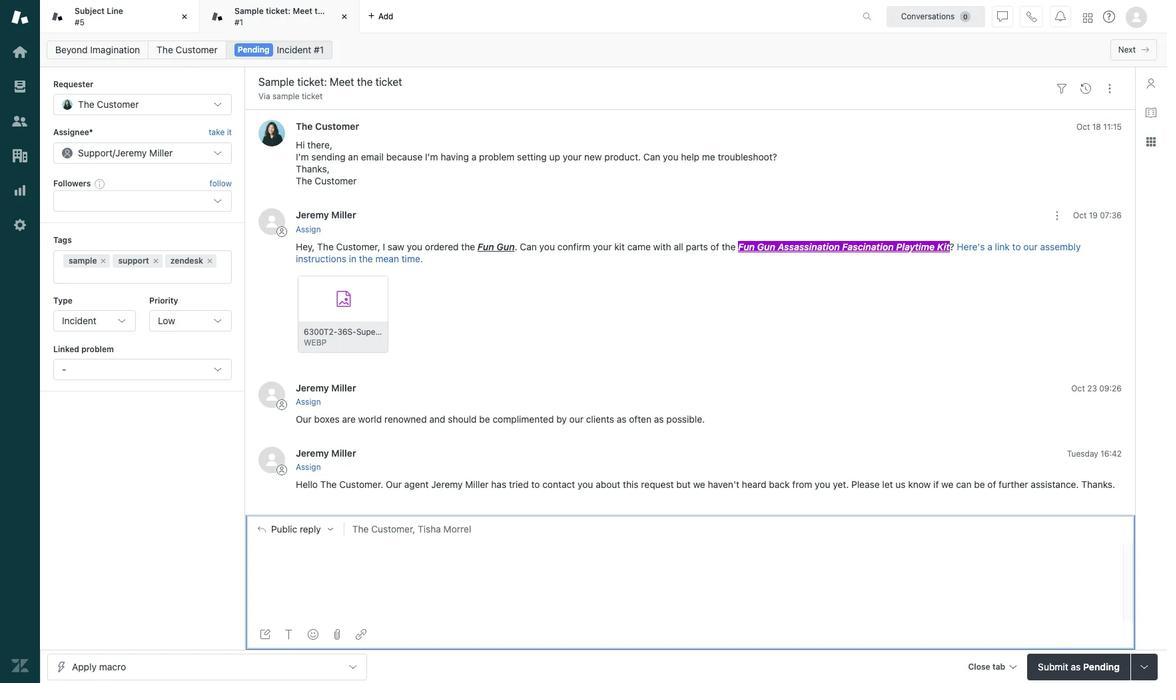Task type: locate. For each thing, give the bounding box(es) containing it.
beyond imagination
[[55, 44, 140, 55]]

the customer down "requester"
[[78, 99, 139, 110]]

back
[[769, 479, 790, 491]]

often
[[629, 414, 652, 425]]

add link (cmd k) image
[[356, 630, 367, 640]]

2 horizontal spatial the customer
[[296, 121, 359, 132]]

1 horizontal spatial gun
[[757, 241, 776, 252]]

0 vertical spatial jeremy miller link
[[296, 210, 356, 221]]

1 vertical spatial assign
[[296, 397, 321, 407]]

as left often
[[617, 414, 627, 425]]

miller
[[149, 147, 173, 158], [331, 210, 356, 221], [331, 382, 356, 394], [331, 448, 356, 459], [465, 479, 489, 491]]

having
[[441, 152, 469, 163]]

1 horizontal spatial can
[[644, 152, 661, 163]]

assign button up hey,
[[296, 224, 321, 236]]

gun left assassination
[[757, 241, 776, 252]]

displays possible ticket submission types image
[[1140, 662, 1150, 673]]

0 vertical spatial to
[[1013, 241, 1021, 252]]

to right the tried
[[531, 479, 540, 491]]

miller inside assignee* element
[[149, 147, 173, 158]]

the
[[315, 6, 328, 16], [461, 241, 475, 252], [722, 241, 736, 252], [359, 253, 373, 264]]

1 vertical spatial can
[[520, 241, 537, 252]]

3 assign from the top
[[296, 463, 321, 473]]

0 horizontal spatial ticket
[[302, 91, 323, 101]]

of right parts
[[711, 241, 719, 252]]

2 assign button from the top
[[296, 396, 321, 408]]

remove image right support
[[152, 257, 160, 265]]

jeremy up the "hello"
[[296, 448, 329, 459]]

problem down the incident popup button
[[81, 344, 114, 354]]

1 horizontal spatial incident
[[277, 44, 311, 55]]

incident for incident #1
[[277, 44, 311, 55]]

#1 down sample ticket: meet the ticket #1
[[314, 44, 324, 55]]

1 vertical spatial the customer link
[[296, 121, 359, 132]]

requester element
[[53, 94, 232, 116]]

1 horizontal spatial your
[[593, 241, 612, 252]]

confirm
[[558, 241, 591, 252]]

the customer link down close icon
[[148, 41, 226, 59]]

the customer inside "requester" element
[[78, 99, 139, 110]]

0 vertical spatial our
[[296, 414, 312, 425]]

incident for incident
[[62, 315, 97, 326]]

2 fun from the left
[[738, 241, 755, 252]]

customer context image
[[1146, 78, 1157, 89]]

2 jeremy miller assign from the top
[[296, 382, 356, 407]]

customers image
[[11, 113, 29, 130]]

assign up boxes
[[296, 397, 321, 407]]

jeremy miller assign up hey,
[[296, 210, 356, 234]]

help
[[681, 152, 700, 163]]

Oct 18 11:15 text field
[[1077, 122, 1122, 132]]

jeremy
[[115, 147, 147, 158], [296, 210, 329, 221], [296, 382, 329, 394], [296, 448, 329, 459], [431, 479, 463, 491]]

take
[[209, 128, 225, 138]]

0 horizontal spatial sample
[[69, 256, 97, 266]]

fun right parts
[[738, 241, 755, 252]]

the down "requester"
[[78, 99, 94, 110]]

via
[[259, 91, 270, 101]]

0 horizontal spatial #1
[[235, 17, 243, 27]]

customer up /
[[97, 99, 139, 110]]

incident down sample ticket: meet the ticket #1
[[277, 44, 311, 55]]

of left the "further"
[[988, 479, 997, 491]]

pending left displays possible ticket submission types 'image' on the right of the page
[[1084, 661, 1120, 673]]

3 jeremy miller assign from the top
[[296, 448, 356, 473]]

2 i'm from the left
[[425, 152, 438, 163]]

imagination
[[90, 44, 140, 55]]

followers element
[[53, 191, 232, 212]]

the right the ordered
[[461, 241, 475, 252]]

0 horizontal spatial incident
[[62, 315, 97, 326]]

1 horizontal spatial problem
[[479, 152, 515, 163]]

possible.
[[667, 414, 705, 425]]

miller left has
[[465, 479, 489, 491]]

gun right the ordered
[[497, 241, 515, 252]]

2 jeremy miller link from the top
[[296, 382, 356, 394]]

customer down close icon
[[176, 44, 218, 55]]

.
[[515, 241, 518, 252]]

as right submit
[[1071, 661, 1081, 673]]

about
[[596, 479, 621, 491]]

oct left 23
[[1072, 384, 1085, 394]]

1 vertical spatial pending
[[1084, 661, 1120, 673]]

our boxes are world renowned and should be complimented by our clients as often as possible.
[[296, 414, 705, 425]]

1 vertical spatial to
[[531, 479, 540, 491]]

to
[[1013, 241, 1021, 252], [531, 479, 540, 491]]

beyond imagination link
[[47, 41, 149, 59]]

0 horizontal spatial be
[[479, 414, 490, 425]]

jeremy miller link up hey,
[[296, 210, 356, 221]]

-
[[62, 364, 66, 375]]

1 vertical spatial oct
[[1073, 211, 1087, 221]]

i'm
[[296, 152, 309, 163], [425, 152, 438, 163]]

1 vertical spatial customer,
[[371, 524, 415, 535]]

0 vertical spatial oct
[[1077, 122, 1090, 132]]

hey, the customer, i saw you ordered the fun gun . can you confirm your kit came with all parts of the fun gun assassination fascination playtime kit ?
[[296, 241, 957, 252]]

0 vertical spatial can
[[644, 152, 661, 163]]

parts
[[686, 241, 708, 252]]

3 avatar image from the top
[[259, 382, 285, 408]]

you
[[663, 152, 679, 163], [407, 241, 423, 252], [540, 241, 555, 252], [578, 479, 593, 491], [815, 479, 831, 491]]

as right often
[[654, 414, 664, 425]]

our inside here's a link to our assembly instructions in the mean time.
[[1024, 241, 1038, 252]]

Oct 19 07:36 text field
[[1073, 211, 1122, 221]]

you left help
[[663, 152, 679, 163]]

new
[[584, 152, 602, 163]]

0 vertical spatial assign
[[296, 224, 321, 234]]

Oct 23 09:26 text field
[[1072, 384, 1122, 394]]

0 vertical spatial jeremy miller assign
[[296, 210, 356, 234]]

1 horizontal spatial the customer
[[157, 44, 218, 55]]

0 horizontal spatial i'm
[[296, 152, 309, 163]]

Tuesday 16:42 text field
[[1067, 449, 1122, 459]]

miller down are
[[331, 448, 356, 459]]

line
[[107, 6, 123, 16]]

0 horizontal spatial the customer
[[78, 99, 139, 110]]

follow
[[210, 179, 232, 189]]

1 horizontal spatial our
[[1024, 241, 1038, 252]]

get help image
[[1104, 11, 1116, 23]]

0 vertical spatial our
[[1024, 241, 1038, 252]]

the down customer.
[[352, 524, 369, 535]]

1 horizontal spatial ticket
[[330, 6, 352, 16]]

playtime
[[896, 241, 935, 252]]

0 horizontal spatial remove image
[[152, 257, 160, 265]]

are
[[342, 414, 356, 425]]

assign button up the "hello"
[[296, 462, 321, 474]]

our right link
[[1024, 241, 1038, 252]]

4 avatar image from the top
[[259, 447, 285, 474]]

1 i'm from the left
[[296, 152, 309, 163]]

ticket right meet
[[330, 6, 352, 16]]

and
[[429, 414, 446, 425]]

2 vertical spatial jeremy miller assign
[[296, 448, 356, 473]]

0 vertical spatial a
[[472, 152, 477, 163]]

webp link
[[298, 276, 389, 354]]

info on adding followers image
[[95, 179, 105, 189]]

1 horizontal spatial the customer link
[[296, 121, 359, 132]]

macro
[[99, 661, 126, 673]]

jeremy up boxes
[[296, 382, 329, 394]]

1 horizontal spatial remove image
[[206, 257, 214, 265]]

a right having
[[472, 152, 477, 163]]

0 vertical spatial customer,
[[336, 241, 380, 252]]

miller for oct 19 07:36
[[331, 210, 356, 221]]

your inside "hi there, i'm sending an email because i'm having a problem setting up your new product. can you help me troubleshoot? thanks, the customer"
[[563, 152, 582, 163]]

clients
[[586, 414, 614, 425]]

0 horizontal spatial of
[[711, 241, 719, 252]]

pending inside the secondary element
[[238, 45, 270, 55]]

the inside here's a link to our assembly instructions in the mean time.
[[359, 253, 373, 264]]

ticket actions image
[[1105, 83, 1116, 94]]

assign button up boxes
[[296, 396, 321, 408]]

1 horizontal spatial a
[[988, 241, 993, 252]]

#1 inside sample ticket: meet the ticket #1
[[235, 17, 243, 27]]

1 horizontal spatial i'm
[[425, 152, 438, 163]]

our left "agent"
[[386, 479, 402, 491]]

1 horizontal spatial fun
[[738, 241, 755, 252]]

1 vertical spatial our
[[386, 479, 402, 491]]

customer, left tisha
[[371, 524, 415, 535]]

2 vertical spatial assign
[[296, 463, 321, 473]]

2 vertical spatial the customer
[[296, 121, 359, 132]]

close image
[[338, 10, 351, 23]]

views image
[[11, 78, 29, 95]]

incident
[[277, 44, 311, 55], [62, 315, 97, 326]]

0 horizontal spatial we
[[693, 479, 706, 491]]

2 vertical spatial assign button
[[296, 462, 321, 474]]

customer inside the customer link
[[176, 44, 218, 55]]

0 vertical spatial the customer
[[157, 44, 218, 55]]

incident button
[[53, 311, 136, 332]]

the customer link inside the secondary element
[[148, 41, 226, 59]]

2 assign from the top
[[296, 397, 321, 407]]

2 gun from the left
[[757, 241, 776, 252]]

you left about
[[578, 479, 593, 491]]

0 vertical spatial #1
[[235, 17, 243, 27]]

can
[[644, 152, 661, 163], [520, 241, 537, 252]]

incident inside the secondary element
[[277, 44, 311, 55]]

1 horizontal spatial to
[[1013, 241, 1021, 252]]

link
[[995, 241, 1010, 252]]

we right if
[[942, 479, 954, 491]]

#1 down sample
[[235, 17, 243, 27]]

follow button
[[210, 178, 232, 190]]

hi there, i'm sending an email because i'm having a problem setting up your new product. can you help me troubleshoot? thanks, the customer
[[296, 140, 777, 187]]

we right but
[[693, 479, 706, 491]]

jeremy miller link up boxes
[[296, 382, 356, 394]]

i
[[383, 241, 385, 252]]

problem
[[479, 152, 515, 163], [81, 344, 114, 354]]

pending down sample
[[238, 45, 270, 55]]

be right should
[[479, 414, 490, 425]]

1 horizontal spatial be
[[974, 479, 985, 491]]

jeremy up hey,
[[296, 210, 329, 221]]

jeremy miller link
[[296, 210, 356, 221], [296, 382, 356, 394], [296, 448, 356, 459]]

0 horizontal spatial the customer link
[[148, 41, 226, 59]]

1 vertical spatial our
[[570, 414, 584, 425]]

support
[[78, 147, 113, 158]]

linked problem
[[53, 344, 114, 354]]

the customer down close icon
[[157, 44, 218, 55]]

miller up 'in'
[[331, 210, 356, 221]]

the customer link up there,
[[296, 121, 359, 132]]

the customer, tisha morrel button
[[344, 523, 1136, 537]]

1 vertical spatial incident
[[62, 315, 97, 326]]

miller for tuesday 16:42
[[331, 448, 356, 459]]

0 horizontal spatial pending
[[238, 45, 270, 55]]

1 vertical spatial ticket
[[302, 91, 323, 101]]

2 vertical spatial oct
[[1072, 384, 1085, 394]]

tab up the imagination
[[40, 0, 200, 33]]

miller up are
[[331, 382, 356, 394]]

can right product.
[[644, 152, 661, 163]]

tuesday
[[1067, 449, 1099, 459]]

fun left .
[[478, 241, 494, 252]]

1 vertical spatial #1
[[314, 44, 324, 55]]

1 remove image from the left
[[152, 257, 160, 265]]

miller right /
[[149, 147, 173, 158]]

3 jeremy miller link from the top
[[296, 448, 356, 459]]

hello
[[296, 479, 318, 491]]

2 horizontal spatial as
[[1071, 661, 1081, 673]]

oct left 19
[[1073, 211, 1087, 221]]

ordered
[[425, 241, 459, 252]]

problem left 'setting'
[[479, 152, 515, 163]]

to right link
[[1013, 241, 1021, 252]]

jeremy right 'support'
[[115, 147, 147, 158]]

tab
[[40, 0, 200, 33], [200, 0, 360, 33]]

1 horizontal spatial #1
[[314, 44, 324, 55]]

tabs tab list
[[40, 0, 849, 33]]

i'm down hi on the top of the page
[[296, 152, 309, 163]]

add attachment image
[[332, 630, 343, 640]]

2 tab from the left
[[200, 0, 360, 33]]

from
[[793, 479, 813, 491]]

remove image for support
[[152, 257, 160, 265]]

1 assign from the top
[[296, 224, 321, 234]]

0 horizontal spatial gun
[[497, 241, 515, 252]]

incident down 'type'
[[62, 315, 97, 326]]

tab up 'incident #1'
[[200, 0, 360, 33]]

assign for hello
[[296, 463, 321, 473]]

1 vertical spatial the customer
[[78, 99, 139, 110]]

1 horizontal spatial we
[[942, 479, 954, 491]]

1 vertical spatial a
[[988, 241, 993, 252]]

be
[[479, 414, 490, 425], [974, 479, 985, 491]]

1 gun from the left
[[497, 241, 515, 252]]

customer up there,
[[315, 121, 359, 132]]

customer, up 'in'
[[336, 241, 380, 252]]

remove image
[[152, 257, 160, 265], [206, 257, 214, 265]]

0 vertical spatial assign button
[[296, 224, 321, 236]]

your left kit
[[593, 241, 612, 252]]

our left boxes
[[296, 414, 312, 425]]

#1
[[235, 17, 243, 27], [314, 44, 324, 55]]

a left link
[[988, 241, 993, 252]]

the right meet
[[315, 6, 328, 16]]

jeremy miller assign for boxes
[[296, 382, 356, 407]]

the customer link inside conversationlabel log
[[296, 121, 359, 132]]

customer.
[[339, 479, 383, 491]]

1 vertical spatial jeremy miller assign
[[296, 382, 356, 407]]

sample
[[273, 91, 300, 101], [69, 256, 97, 266]]

our right by
[[570, 414, 584, 425]]

a inside here's a link to our assembly instructions in the mean time.
[[988, 241, 993, 252]]

our
[[1024, 241, 1038, 252], [570, 414, 584, 425]]

0 vertical spatial be
[[479, 414, 490, 425]]

0 vertical spatial incident
[[277, 44, 311, 55]]

incident inside popup button
[[62, 315, 97, 326]]

i'm left having
[[425, 152, 438, 163]]

with
[[653, 241, 671, 252]]

can right .
[[520, 241, 537, 252]]

0 horizontal spatial problem
[[81, 344, 114, 354]]

2 vertical spatial jeremy miller link
[[296, 448, 356, 459]]

0 horizontal spatial can
[[520, 241, 537, 252]]

jeremy right "agent"
[[431, 479, 463, 491]]

3 assign button from the top
[[296, 462, 321, 474]]

assign up hey,
[[296, 224, 321, 234]]

filter image
[[1057, 83, 1068, 94]]

0 horizontal spatial fun
[[478, 241, 494, 252]]

assistance.
[[1031, 479, 1079, 491]]

0 vertical spatial the customer link
[[148, 41, 226, 59]]

your right up
[[563, 152, 582, 163]]

jeremy miller assign up the "hello"
[[296, 448, 356, 473]]

knowledge image
[[1146, 107, 1157, 118]]

customer inside "hi there, i'm sending an email because i'm having a problem setting up your new product. can you help me troubleshoot? thanks, the customer"
[[315, 176, 357, 187]]

0 horizontal spatial a
[[472, 152, 477, 163]]

0 vertical spatial ticket
[[330, 6, 352, 16]]

jeremy miller link for the
[[296, 448, 356, 459]]

the customer link
[[148, 41, 226, 59], [296, 121, 359, 132]]

tried
[[509, 479, 529, 491]]

sample right via
[[273, 91, 300, 101]]

close tab
[[969, 662, 1006, 672]]

the customer up there,
[[296, 121, 359, 132]]

all
[[674, 241, 684, 252]]

notifications image
[[1056, 11, 1066, 22]]

0 vertical spatial problem
[[479, 152, 515, 163]]

jeremy miller assign up boxes
[[296, 382, 356, 407]]

remove image right zendesk
[[206, 257, 214, 265]]

jeremy miller link down boxes
[[296, 448, 356, 459]]

saw
[[388, 241, 405, 252]]

be right the can in the right bottom of the page
[[974, 479, 985, 491]]

2 avatar image from the top
[[259, 209, 285, 236]]

11:15
[[1104, 122, 1122, 132]]

1 vertical spatial assign button
[[296, 396, 321, 408]]

conversationlabel log
[[245, 110, 1136, 515]]

1 vertical spatial be
[[974, 479, 985, 491]]

sample left remove icon
[[69, 256, 97, 266]]

the right 'in'
[[359, 253, 373, 264]]

2 remove image from the left
[[206, 257, 214, 265]]

heard
[[742, 479, 767, 491]]

the down thanks,
[[296, 176, 312, 187]]

the right parts
[[722, 241, 736, 252]]

oct 19 07:36
[[1073, 211, 1122, 221]]

0 horizontal spatial your
[[563, 152, 582, 163]]

we
[[693, 479, 706, 491], [942, 479, 954, 491]]

low
[[158, 315, 175, 326]]

organizations image
[[11, 147, 29, 165]]

assign up the "hello"
[[296, 463, 321, 473]]

1 vertical spatial of
[[988, 479, 997, 491]]

customer down the sending
[[315, 176, 357, 187]]

tisha
[[418, 524, 441, 535]]

pending
[[238, 45, 270, 55], [1084, 661, 1120, 673]]

reporting image
[[11, 182, 29, 199]]

remove image
[[100, 257, 108, 265]]

of
[[711, 241, 719, 252], [988, 479, 997, 491]]

assign for our
[[296, 397, 321, 407]]

0 horizontal spatial our
[[570, 414, 584, 425]]

avatar image
[[259, 120, 285, 147], [259, 209, 285, 236], [259, 382, 285, 408], [259, 447, 285, 474]]

close tab button
[[963, 654, 1022, 683]]

admin image
[[11, 217, 29, 234]]

the up instructions in the left of the page
[[317, 241, 334, 252]]

0 vertical spatial pending
[[238, 45, 270, 55]]

1 vertical spatial jeremy miller link
[[296, 382, 356, 394]]

0 vertical spatial your
[[563, 152, 582, 163]]

renowned
[[385, 414, 427, 425]]

public
[[271, 525, 297, 535]]

sending
[[311, 152, 346, 163]]

1 tab from the left
[[40, 0, 200, 33]]

events image
[[1081, 83, 1092, 94]]

oct left 18 on the top right
[[1077, 122, 1090, 132]]

ticket right via
[[302, 91, 323, 101]]

2 we from the left
[[942, 479, 954, 491]]

can inside "hi there, i'm sending an email because i'm having a problem setting up your new product. can you help me troubleshoot? thanks, the customer"
[[644, 152, 661, 163]]

1 horizontal spatial sample
[[273, 91, 300, 101]]



Task type: describe. For each thing, give the bounding box(es) containing it.
assign button for our
[[296, 396, 321, 408]]

hide composer image
[[685, 510, 696, 521]]

apps image
[[1146, 137, 1157, 147]]

sample
[[235, 6, 264, 16]]

an
[[348, 152, 359, 163]]

up
[[549, 152, 560, 163]]

23
[[1088, 384, 1097, 394]]

apply macro
[[72, 661, 126, 673]]

sample ticket: meet the ticket #1
[[235, 6, 352, 27]]

avatar image for oct 23 09:26
[[259, 382, 285, 408]]

add
[[379, 11, 393, 21]]

let
[[883, 479, 893, 491]]

tuesday 16:42
[[1067, 449, 1122, 459]]

#5
[[75, 17, 85, 27]]

meet
[[293, 6, 313, 16]]

ticket inside sample ticket: meet the ticket #1
[[330, 6, 352, 16]]

by
[[557, 414, 567, 425]]

?
[[950, 241, 955, 252]]

oct for oct 19 07:36
[[1073, 211, 1087, 221]]

1 we from the left
[[693, 479, 706, 491]]

a inside "hi there, i'm sending an email because i'm having a problem setting up your new product. can you help me troubleshoot? thanks, the customer"
[[472, 152, 477, 163]]

the inside "requester" element
[[78, 99, 94, 110]]

subject
[[75, 6, 105, 16]]

support
[[118, 256, 149, 266]]

1 horizontal spatial of
[[988, 479, 997, 491]]

secondary element
[[40, 37, 1168, 63]]

0 horizontal spatial as
[[617, 414, 627, 425]]

the customer inside the secondary element
[[157, 44, 218, 55]]

us
[[896, 479, 906, 491]]

yet.
[[833, 479, 849, 491]]

get started image
[[11, 43, 29, 61]]

hi
[[296, 140, 305, 151]]

jeremy for tuesday 16:42
[[296, 448, 329, 459]]

customer inside "requester" element
[[97, 99, 139, 110]]

should
[[448, 414, 477, 425]]

requester
[[53, 79, 94, 89]]

the right the "hello"
[[320, 479, 337, 491]]

/
[[113, 147, 115, 158]]

request
[[641, 479, 674, 491]]

problem inside "hi there, i'm sending an email because i'm having a problem setting up your new product. can you help me troubleshoot? thanks, the customer"
[[479, 152, 515, 163]]

apply
[[72, 661, 97, 673]]

draft mode image
[[260, 630, 271, 640]]

tab containing subject line
[[40, 0, 200, 33]]

07:36
[[1100, 211, 1122, 221]]

the inside button
[[352, 524, 369, 535]]

you left "confirm"
[[540, 241, 555, 252]]

conversations
[[901, 11, 955, 21]]

zendesk image
[[11, 658, 29, 675]]

here's a link to our assembly instructions in the mean time.
[[296, 241, 1081, 264]]

the up hi on the top of the page
[[296, 121, 313, 132]]

jeremy miller assign for the
[[296, 448, 356, 473]]

jeremy inside assignee* element
[[115, 147, 147, 158]]

jeremy for oct 23 09:26
[[296, 382, 329, 394]]

0 horizontal spatial our
[[296, 414, 312, 425]]

next
[[1119, 45, 1136, 55]]

assassination
[[778, 241, 840, 252]]

19
[[1089, 211, 1098, 221]]

beyond
[[55, 44, 88, 55]]

oct for oct 18 11:15
[[1077, 122, 1090, 132]]

zendesk
[[170, 256, 203, 266]]

0 vertical spatial sample
[[273, 91, 300, 101]]

the customer inside conversationlabel log
[[296, 121, 359, 132]]

1 horizontal spatial our
[[386, 479, 402, 491]]

haven't
[[708, 479, 740, 491]]

troubleshoot?
[[718, 152, 777, 163]]

#1 inside the secondary element
[[314, 44, 324, 55]]

main element
[[0, 0, 40, 684]]

assignee*
[[53, 128, 93, 138]]

take it
[[209, 128, 232, 138]]

zendesk products image
[[1084, 13, 1093, 22]]

1 avatar image from the top
[[259, 120, 285, 147]]

1 jeremy miller assign from the top
[[296, 210, 356, 234]]

here's
[[957, 241, 985, 252]]

kit
[[615, 241, 625, 252]]

the customer, tisha morrel
[[352, 524, 471, 535]]

18
[[1093, 122, 1102, 132]]

button displays agent's chat status as invisible. image
[[998, 11, 1008, 22]]

zendesk support image
[[11, 9, 29, 26]]

world
[[358, 414, 382, 425]]

additional actions image
[[1052, 210, 1063, 221]]

further
[[999, 479, 1029, 491]]

me
[[702, 152, 715, 163]]

close image
[[178, 10, 191, 23]]

take it button
[[209, 126, 232, 140]]

jeremy miller link for boxes
[[296, 382, 356, 394]]

1 jeremy miller link from the top
[[296, 210, 356, 221]]

type
[[53, 296, 73, 306]]

customer, inside button
[[371, 524, 415, 535]]

contact
[[543, 479, 575, 491]]

format text image
[[284, 630, 295, 640]]

oct 23 09:26
[[1072, 384, 1122, 394]]

miller for oct 23 09:26
[[331, 382, 356, 394]]

the inside "hi there, i'm sending an email because i'm having a problem setting up your new product. can you help me troubleshoot? thanks, the customer"
[[296, 176, 312, 187]]

Subject field
[[256, 74, 1048, 90]]

1 assign button from the top
[[296, 224, 321, 236]]

setting
[[517, 152, 547, 163]]

submit as pending
[[1038, 661, 1120, 673]]

0 horizontal spatial to
[[531, 479, 540, 491]]

priority
[[149, 296, 178, 306]]

oct 18 11:15
[[1077, 122, 1122, 132]]

remove image for zendesk
[[206, 257, 214, 265]]

morrel
[[444, 524, 471, 535]]

agent
[[404, 479, 429, 491]]

subject line #5
[[75, 6, 123, 27]]

oct for oct 23 09:26
[[1072, 384, 1085, 394]]

close
[[969, 662, 991, 672]]

1 vertical spatial sample
[[69, 256, 97, 266]]

it
[[227, 128, 232, 138]]

if
[[934, 479, 939, 491]]

1 fun from the left
[[478, 241, 494, 252]]

but
[[677, 479, 691, 491]]

to inside here's a link to our assembly instructions in the mean time.
[[1013, 241, 1021, 252]]

ticket:
[[266, 6, 291, 16]]

1 horizontal spatial as
[[654, 414, 664, 425]]

linked
[[53, 344, 79, 354]]

public reply button
[[246, 516, 344, 544]]

kit
[[938, 241, 950, 252]]

insert emojis image
[[308, 630, 319, 640]]

tags
[[53, 235, 72, 245]]

tab
[[993, 662, 1006, 672]]

assignee* element
[[53, 142, 232, 164]]

has
[[491, 479, 507, 491]]

submit
[[1038, 661, 1069, 673]]

the right the imagination
[[157, 44, 173, 55]]

you up time.
[[407, 241, 423, 252]]

assign button for hello
[[296, 462, 321, 474]]

1 vertical spatial your
[[593, 241, 612, 252]]

1 horizontal spatial pending
[[1084, 661, 1120, 673]]

avatar image for oct 19 07:36
[[259, 209, 285, 236]]

0 vertical spatial of
[[711, 241, 719, 252]]

the inside sample ticket: meet the ticket #1
[[315, 6, 328, 16]]

can
[[956, 479, 972, 491]]

linked problem element
[[53, 359, 232, 381]]

next button
[[1111, 39, 1158, 61]]

boxes
[[314, 414, 340, 425]]

1 vertical spatial problem
[[81, 344, 114, 354]]

webp
[[304, 338, 327, 348]]

avatar image for tuesday 16:42
[[259, 447, 285, 474]]

jeremy for oct 19 07:36
[[296, 210, 329, 221]]

09:26
[[1100, 384, 1122, 394]]

you inside "hi there, i'm sending an email because i'm having a problem setting up your new product. can you help me troubleshoot? thanks, the customer"
[[663, 152, 679, 163]]

you left the yet.
[[815, 479, 831, 491]]

came
[[628, 241, 651, 252]]

thanks.
[[1082, 479, 1116, 491]]

customer, inside conversationlabel log
[[336, 241, 380, 252]]

tab containing sample ticket: meet the ticket
[[200, 0, 360, 33]]

incident #1
[[277, 44, 324, 55]]



Task type: vqa. For each thing, say whether or not it's contained in the screenshot.
right customers
no



